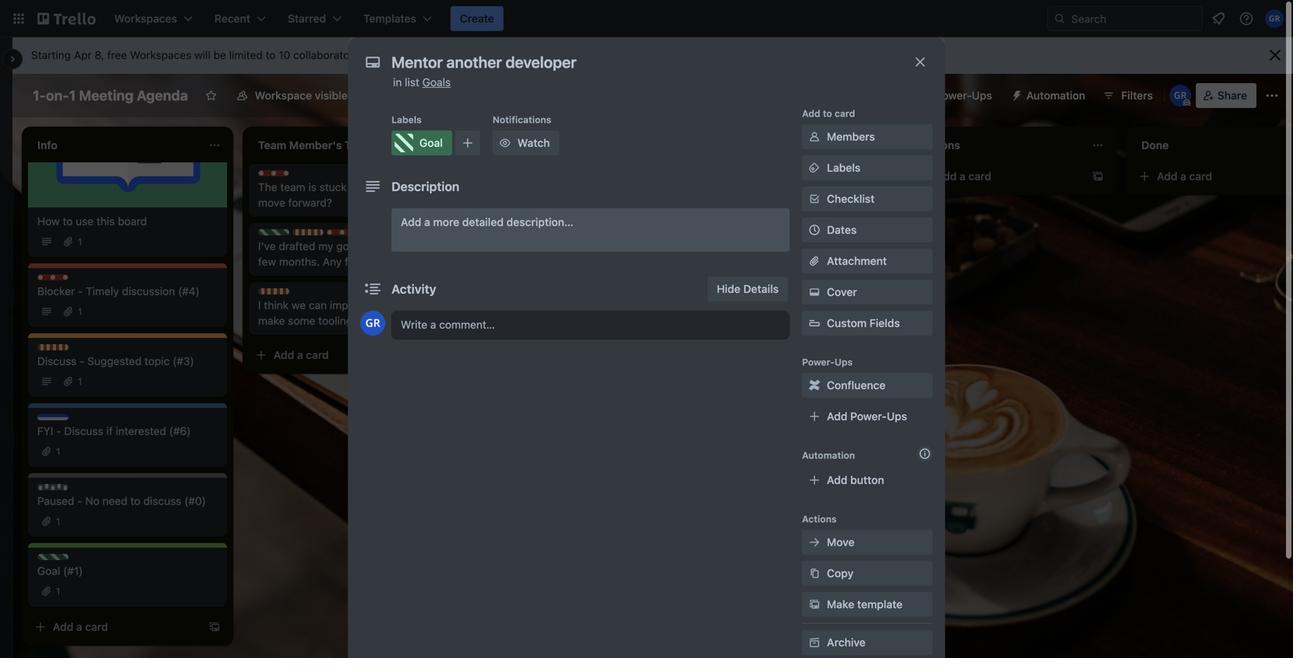 Task type: vqa. For each thing, say whether or not it's contained in the screenshot.
right Color: red, title: "Blocker" element
yes



Task type: locate. For each thing, give the bounding box(es) containing it.
we
[[423, 181, 438, 194], [292, 299, 306, 312], [424, 299, 438, 312]]

10
[[279, 49, 290, 61]]

1-on-1 meeting agenda
[[33, 87, 188, 104]]

sm image
[[497, 135, 513, 151], [807, 285, 823, 300], [807, 535, 823, 551], [807, 566, 823, 582], [807, 597, 823, 613], [807, 636, 823, 651]]

1 vertical spatial power-ups
[[802, 357, 853, 368]]

to left 10
[[266, 49, 276, 61]]

1 horizontal spatial power-ups
[[936, 89, 993, 102]]

please
[[523, 224, 556, 237]]

dates button
[[802, 218, 933, 243]]

on-
[[46, 87, 69, 104]]

paused left 'need'
[[53, 485, 86, 496]]

more up list
[[396, 49, 422, 61]]

color: green, title: "goal" element up few
[[258, 229, 294, 241]]

drafted
[[279, 240, 316, 253]]

ups up confluence
[[835, 357, 853, 368]]

sm image
[[1005, 83, 1027, 105], [807, 129, 823, 145], [807, 160, 823, 176], [807, 378, 823, 394]]

0 vertical spatial can
[[402, 181, 420, 194]]

the down can
[[479, 240, 495, 253]]

0 horizontal spatial automation
[[802, 450, 855, 461]]

8,
[[95, 49, 104, 61]]

0 horizontal spatial color: red, title: "blocker" element
[[37, 275, 87, 286]]

this
[[97, 215, 115, 228]]

1 vertical spatial create from template… image
[[871, 303, 884, 315]]

- inside blocker blocker - timely discussion (#4)
[[78, 285, 83, 298]]

color: orange, title: "discuss" element for can you please give feedback on the report?
[[479, 214, 530, 226]]

0 horizontal spatial labels
[[392, 114, 422, 125]]

2 vertical spatial color: red, title: "blocker" element
[[37, 275, 87, 286]]

sm image for members
[[807, 129, 823, 145]]

1 up color: black, title: "paused" element
[[56, 447, 60, 457]]

sm image inside "members" 'link'
[[807, 129, 823, 145]]

0 horizontal spatial can
[[309, 299, 327, 312]]

improve
[[330, 299, 370, 312]]

color: orange, title: "discuss" element up report?
[[479, 214, 530, 226]]

greg robinson (gregrobinson96) image
[[1266, 9, 1284, 28], [1170, 85, 1192, 107]]

sm image left archive
[[807, 636, 823, 651]]

0 vertical spatial power-
[[936, 89, 972, 102]]

1 horizontal spatial automation
[[1027, 89, 1086, 102]]

2 horizontal spatial color: green, title: "goal" element
[[392, 131, 452, 156]]

None text field
[[384, 48, 897, 76]]

sm image left copy
[[807, 566, 823, 582]]

sm image for archive
[[807, 636, 823, 651]]

more left detailed
[[433, 216, 460, 229]]

watch
[[518, 137, 550, 149]]

1 down use
[[78, 236, 82, 247]]

star or unstar board image
[[205, 89, 218, 102]]

on right feedback
[[632, 224, 645, 237]]

1 vertical spatial can
[[309, 299, 327, 312]]

sm image inside automation button
[[1005, 83, 1027, 105]]

velocity
[[373, 299, 412, 312]]

if inside fyi fyi - discuss if interested (#6)
[[106, 425, 113, 438]]

0 horizontal spatial the
[[383, 240, 399, 253]]

automation
[[1027, 89, 1086, 102], [802, 450, 855, 461]]

color: orange, title: "discuss" element for i think we can improve velocity if we make some tooling changes.
[[258, 289, 309, 300]]

add a card button
[[912, 164, 1083, 189], [1133, 164, 1294, 189], [691, 296, 862, 321], [249, 343, 420, 368], [28, 615, 199, 640]]

0 vertical spatial color: blue, title: "fyi" element
[[361, 229, 392, 241]]

attachment
[[827, 255, 887, 268]]

watch button
[[493, 131, 560, 156]]

1 vertical spatial greg robinson (gregrobinson96) image
[[1170, 85, 1192, 107]]

tooling
[[318, 315, 353, 327]]

blocker
[[274, 171, 308, 182], [342, 230, 376, 241], [53, 275, 87, 286], [37, 285, 75, 298]]

button
[[851, 474, 885, 487]]

sm image for move
[[807, 535, 823, 551]]

can up some
[[309, 299, 327, 312]]

add inside button
[[827, 474, 848, 487]]

2 horizontal spatial power-
[[936, 89, 972, 102]]

1 vertical spatial if
[[106, 425, 113, 438]]

discuss up report?
[[495, 215, 530, 226]]

1 the from the left
[[383, 240, 399, 253]]

- for fyi
[[56, 425, 61, 438]]

share button
[[1196, 83, 1257, 108]]

0 horizontal spatial power-
[[802, 357, 835, 368]]

discussion
[[122, 285, 175, 298]]

paused
[[53, 485, 86, 496], [37, 495, 74, 508]]

1 horizontal spatial more
[[433, 216, 460, 229]]

if left interested
[[106, 425, 113, 438]]

0 vertical spatial if
[[415, 299, 421, 312]]

color: red, title: "blocker" element for blocker - timely discussion (#4)
[[37, 275, 87, 286]]

how to use this board
[[37, 215, 147, 228]]

- inside discuss discuss - suggested topic (#3)
[[80, 355, 85, 368]]

discuss left interested
[[64, 425, 103, 438]]

- left no
[[77, 495, 82, 508]]

to right 'need'
[[130, 495, 140, 508]]

1 vertical spatial color: blue, title: "fyi" element
[[37, 415, 68, 426]]

- for paused
[[77, 495, 82, 508]]

add a card
[[937, 170, 992, 183], [1157, 170, 1213, 183], [716, 302, 771, 315], [274, 349, 329, 362], [53, 621, 108, 634]]

developer
[[781, 224, 830, 237]]

power-
[[936, 89, 972, 102], [802, 357, 835, 368], [851, 410, 887, 423]]

to left use
[[63, 215, 73, 228]]

0 horizontal spatial color: blue, title: "fyi" element
[[37, 415, 68, 426]]

1 vertical spatial color: red, title: "blocker" element
[[327, 229, 376, 241]]

i
[[258, 299, 261, 312]]

sm image inside copy link
[[807, 566, 823, 582]]

- left timely
[[78, 285, 83, 298]]

notifications
[[493, 114, 552, 125]]

actions
[[802, 514, 837, 525]]

color: orange, title: "discuss" element up the make
[[258, 289, 309, 300]]

starting apr 8, free workspaces will be limited to 10 collaborators. learn more about collaborator limits
[[31, 49, 547, 61]]

- up color: black, title: "paused" element
[[56, 425, 61, 438]]

the team is stuck on x, how can we move forward? link
[[258, 180, 439, 211]]

color: orange, title: "discuss" element down timely
[[37, 345, 88, 356]]

workspace visible button
[[227, 83, 357, 108]]

make
[[258, 315, 285, 327]]

automation left filters button
[[1027, 89, 1086, 102]]

0 vertical spatial automation
[[1027, 89, 1086, 102]]

color: blue, title: "fyi" element up color: black, title: "paused" element
[[37, 415, 68, 426]]

to inside paused paused - no need to discuss (#0)
[[130, 495, 140, 508]]

sm image left cover
[[807, 285, 823, 300]]

1 vertical spatial color: green, title: "goal" element
[[258, 229, 294, 241]]

color: blue, title: "fyi" element
[[361, 229, 392, 241], [37, 415, 68, 426]]

color: orange, title: "discuss" element
[[479, 214, 530, 226], [292, 229, 343, 241], [258, 289, 309, 300], [37, 345, 88, 356]]

blog
[[770, 268, 792, 281]]

- left suggested
[[80, 355, 85, 368]]

sm image inside "make template" link
[[807, 597, 823, 613]]

Board name text field
[[25, 83, 196, 108]]

goals link
[[423, 76, 451, 89]]

0 vertical spatial color: green, title: "goal" element
[[392, 131, 452, 156]]

ups up add button button
[[887, 410, 908, 423]]

make
[[827, 599, 855, 611]]

can
[[402, 181, 420, 194], [309, 299, 327, 312]]

1 horizontal spatial color: green, title: "goal" element
[[258, 229, 294, 241]]

1 horizontal spatial ups
[[887, 410, 908, 423]]

1 inside 1-on-1 meeting agenda text field
[[69, 87, 76, 104]]

sm image inside cover link
[[807, 285, 823, 300]]

1 horizontal spatial the
[[479, 240, 495, 253]]

greg robinson (gregrobinson96) image right filters
[[1170, 85, 1192, 107]]

move link
[[802, 531, 933, 555]]

sm image for watch
[[497, 135, 513, 151]]

sm image inside archive link
[[807, 636, 823, 651]]

1 vertical spatial labels
[[827, 161, 861, 174]]

apr
[[74, 49, 92, 61]]

(#0)
[[184, 495, 206, 508]]

ups
[[972, 89, 993, 102], [835, 357, 853, 368], [887, 410, 908, 423]]

sm image inside watch button
[[497, 135, 513, 151]]

greg robinson (gregrobinson96) image right open information menu icon
[[1266, 9, 1284, 28]]

add a card for create from template… icon to the top
[[937, 170, 992, 183]]

open information menu image
[[1239, 11, 1255, 26]]

if inside discuss i think we can improve velocity if we make some tooling changes.
[[415, 299, 421, 312]]

1 vertical spatial on
[[632, 224, 645, 237]]

sm image left "watch"
[[497, 135, 513, 151]]

hide
[[717, 283, 741, 296]]

power-ups inside button
[[936, 89, 993, 102]]

1 horizontal spatial if
[[415, 299, 421, 312]]

color: green, title: "goal" element
[[392, 131, 452, 156], [258, 229, 294, 241], [37, 555, 73, 566]]

Search field
[[1066, 7, 1203, 30]]

color: blue, title: "fyi" element up feedback?
[[361, 229, 392, 241]]

use
[[76, 215, 94, 228]]

add a more detailed description… link
[[392, 208, 790, 252]]

dates
[[827, 224, 857, 236]]

discuss up any
[[308, 230, 343, 241]]

0 horizontal spatial on
[[350, 181, 362, 194]]

template
[[858, 599, 903, 611]]

team
[[280, 181, 306, 194]]

we right how
[[423, 181, 438, 194]]

color: red, title: "blocker" element
[[258, 170, 308, 182], [327, 229, 376, 241], [37, 275, 87, 286]]

2 vertical spatial create from template… image
[[208, 622, 221, 634]]

1 right the 1-
[[69, 87, 76, 104]]

1 horizontal spatial power-
[[851, 410, 887, 423]]

1 vertical spatial power-
[[802, 357, 835, 368]]

goal down color: black, title: "paused" element
[[53, 555, 73, 566]]

0 vertical spatial more
[[396, 49, 422, 61]]

a
[[960, 170, 966, 183], [1181, 170, 1187, 183], [424, 216, 430, 229], [739, 302, 745, 315], [297, 349, 303, 362], [76, 621, 82, 634]]

1 down blocker blocker - timely discussion (#4)
[[78, 306, 82, 317]]

customize views image
[[434, 88, 450, 103]]

2 horizontal spatial create from template… image
[[1092, 170, 1105, 183]]

description
[[392, 179, 460, 194]]

0 horizontal spatial ups
[[835, 357, 853, 368]]

create
[[460, 12, 494, 25]]

0 vertical spatial on
[[350, 181, 362, 194]]

0 vertical spatial power-ups
[[936, 89, 993, 102]]

discuss up some
[[274, 289, 309, 300]]

on inside discuss can you please give feedback on the report?
[[632, 224, 645, 237]]

0 vertical spatial greg robinson (gregrobinson96) image
[[1266, 9, 1284, 28]]

search image
[[1054, 12, 1066, 25]]

add a more detailed description…
[[401, 216, 574, 229]]

2 the from the left
[[479, 240, 495, 253]]

primary element
[[0, 0, 1294, 37]]

sm image down actions
[[807, 535, 823, 551]]

sm image inside move link
[[807, 535, 823, 551]]

1 horizontal spatial color: blue, title: "fyi" element
[[361, 229, 392, 241]]

discuss for blocker
[[308, 230, 343, 241]]

if down activity
[[415, 299, 421, 312]]

discuss inside discuss can you please give feedback on the report?
[[495, 215, 530, 226]]

i've drafted my goals for the next few months. any feedback? link
[[258, 239, 439, 270]]

1 horizontal spatial labels
[[827, 161, 861, 174]]

color: green, title: "goal" element up description
[[392, 131, 452, 156]]

more
[[396, 49, 422, 61], [433, 216, 460, 229]]

ups left automation button
[[972, 89, 993, 102]]

labels down list
[[392, 114, 422, 125]]

sm image left the make
[[807, 597, 823, 613]]

detailed
[[462, 216, 504, 229]]

you
[[502, 224, 520, 237]]

limits
[[520, 49, 547, 61]]

greg robinson (gregrobinson96) image
[[361, 311, 385, 336]]

automation up add button
[[802, 450, 855, 461]]

can you please give feedback on the report? link
[[479, 223, 660, 254]]

1 down color: black, title: "paused" element
[[56, 517, 60, 527]]

labels up checklist
[[827, 161, 861, 174]]

sm image inside labels link
[[807, 160, 823, 176]]

add button button
[[802, 468, 933, 493]]

copy
[[827, 567, 854, 580]]

0 horizontal spatial power-ups
[[802, 357, 853, 368]]

on left x,
[[350, 181, 362, 194]]

collaborators.
[[293, 49, 362, 61]]

to up "members"
[[823, 108, 833, 119]]

goal left (#1)
[[37, 565, 60, 578]]

can right how
[[402, 181, 420, 194]]

0 vertical spatial color: red, title: "blocker" element
[[258, 170, 308, 182]]

goal
[[420, 137, 443, 149], [274, 230, 294, 241], [53, 555, 73, 566], [37, 565, 60, 578]]

1 horizontal spatial color: red, title: "blocker" element
[[258, 170, 308, 182]]

0 vertical spatial ups
[[972, 89, 993, 102]]

custom fields
[[827, 317, 900, 330]]

paused - no need to discuss (#0) link
[[37, 494, 218, 510]]

2 horizontal spatial ups
[[972, 89, 993, 102]]

0 horizontal spatial if
[[106, 425, 113, 438]]

another
[[739, 224, 778, 237]]

changes.
[[356, 315, 401, 327]]

automation inside automation button
[[1027, 89, 1086, 102]]

in list goals
[[393, 76, 451, 89]]

- inside paused paused - no need to discuss (#0)
[[77, 495, 82, 508]]

2 vertical spatial power-
[[851, 410, 887, 423]]

2 horizontal spatial color: red, title: "blocker" element
[[327, 229, 376, 241]]

discuss down timely
[[53, 345, 88, 356]]

discuss inside discuss i think we can improve velocity if we make some tooling changes.
[[274, 289, 309, 300]]

0 horizontal spatial more
[[396, 49, 422, 61]]

i think we can improve velocity if we make some tooling changes. link
[[258, 298, 439, 329]]

add to card
[[802, 108, 856, 119]]

- inside fyi fyi - discuss if interested (#6)
[[56, 425, 61, 438]]

the right "for"
[[383, 240, 399, 253]]

create from template… image
[[1092, 170, 1105, 183], [871, 303, 884, 315], [208, 622, 221, 634]]

0 horizontal spatial color: green, title: "goal" element
[[37, 555, 73, 566]]

1 horizontal spatial can
[[402, 181, 420, 194]]

add
[[802, 108, 821, 119], [937, 170, 957, 183], [1157, 170, 1178, 183], [401, 216, 422, 229], [716, 302, 736, 315], [274, 349, 294, 362], [827, 410, 848, 423], [827, 474, 848, 487], [53, 621, 73, 634]]

color: green, title: "goal" element down color: black, title: "paused" element
[[37, 555, 73, 566]]

1 horizontal spatial on
[[632, 224, 645, 237]]

few
[[258, 256, 276, 268]]



Task type: describe. For each thing, give the bounding box(es) containing it.
discuss for discuss
[[53, 345, 88, 356]]

mentor another developer link
[[700, 223, 881, 239]]

0 notifications image
[[1210, 9, 1228, 28]]

power- inside button
[[936, 89, 972, 102]]

collaborator
[[457, 49, 517, 61]]

checklist
[[827, 193, 875, 205]]

attachment button
[[802, 249, 933, 274]]

add a card for middle create from template… icon
[[716, 302, 771, 315]]

next
[[402, 240, 424, 253]]

about
[[425, 49, 454, 61]]

suggested
[[87, 355, 142, 368]]

show menu image
[[1265, 88, 1280, 103]]

can inside discuss i think we can improve velocity if we make some tooling changes.
[[309, 299, 327, 312]]

give
[[559, 224, 580, 237]]

learn
[[365, 49, 393, 61]]

timely
[[86, 285, 119, 298]]

the inside discuss can you please give feedback on the report?
[[479, 240, 495, 253]]

my
[[318, 240, 333, 253]]

(#6)
[[169, 425, 191, 438]]

months.
[[279, 256, 320, 268]]

sm image for copy
[[807, 566, 823, 582]]

1 down discuss discuss - suggested topic (#3)
[[78, 376, 82, 387]]

1 vertical spatial ups
[[835, 357, 853, 368]]

filters
[[1122, 89, 1153, 102]]

custom fields button
[[802, 316, 933, 331]]

1 vertical spatial automation
[[802, 450, 855, 461]]

sm image for automation
[[1005, 83, 1027, 105]]

how
[[379, 181, 399, 194]]

confluence
[[827, 379, 886, 392]]

x,
[[365, 181, 376, 194]]

best
[[700, 268, 723, 281]]

goal (#1) link
[[37, 564, 218, 580]]

discuss inside fyi fyi - discuss if interested (#6)
[[64, 425, 103, 438]]

0 vertical spatial labels
[[392, 114, 422, 125]]

any
[[323, 256, 342, 268]]

archive
[[827, 637, 866, 650]]

discuss discuss - suggested topic (#3)
[[37, 345, 194, 368]]

goal up description
[[420, 137, 443, 149]]

0 horizontal spatial create from template… image
[[208, 622, 221, 634]]

color: black, title: "paused" element
[[37, 485, 86, 496]]

goal goal (#1)
[[37, 555, 83, 578]]

sm image for cover
[[807, 285, 823, 300]]

meeting
[[79, 87, 134, 104]]

stuck
[[320, 181, 347, 194]]

be
[[214, 49, 226, 61]]

blocker blocker - timely discussion (#4)
[[37, 275, 200, 298]]

labels link
[[802, 156, 933, 180]]

0 horizontal spatial greg robinson (gregrobinson96) image
[[1170, 85, 1192, 107]]

workspace
[[255, 89, 312, 102]]

1 vertical spatial more
[[433, 216, 460, 229]]

practice
[[726, 268, 767, 281]]

Write a comment text field
[[392, 311, 790, 339]]

move
[[827, 536, 855, 549]]

blocker - timely discussion (#4) link
[[37, 284, 218, 299]]

we inside blocker the team is stuck on x, how can we move forward?
[[423, 181, 438, 194]]

limited
[[229, 49, 263, 61]]

color: red, title: "blocker" element for the team is stuck on x, how can we move forward?
[[258, 170, 308, 182]]

how
[[37, 215, 60, 228]]

the inside i've drafted my goals for the next few months. any feedback?
[[383, 240, 399, 253]]

cover link
[[802, 280, 933, 305]]

workspace visible
[[255, 89, 348, 102]]

starting
[[31, 49, 71, 61]]

discuss can you please give feedback on the report?
[[479, 215, 645, 253]]

1 horizontal spatial create from template… image
[[871, 303, 884, 315]]

color: orange, title: "discuss" element for discuss - suggested topic (#3)
[[37, 345, 88, 356]]

discuss blocker fyi
[[308, 230, 391, 241]]

archive link
[[802, 631, 933, 656]]

discuss for can
[[495, 215, 530, 226]]

fields
[[870, 317, 900, 330]]

color: orange, title: "discuss" element up any
[[292, 229, 343, 241]]

discuss - suggested topic (#3) link
[[37, 354, 218, 369]]

share
[[1218, 89, 1248, 102]]

create button
[[451, 6, 504, 31]]

discuss for i
[[274, 289, 309, 300]]

we down activity
[[424, 299, 438, 312]]

goal up 'months.'
[[274, 230, 294, 241]]

blocker the team is stuck on x, how can we move forward?
[[258, 171, 438, 209]]

discuss i think we can improve velocity if we make some tooling changes.
[[258, 289, 438, 327]]

checklist button
[[802, 187, 933, 212]]

sm image for labels
[[807, 160, 823, 176]]

can inside blocker the team is stuck on x, how can we move forward?
[[402, 181, 420, 194]]

sm image for make template
[[807, 597, 823, 613]]

2 vertical spatial color: green, title: "goal" element
[[37, 555, 73, 566]]

best practice blog
[[700, 268, 792, 281]]

think
[[264, 299, 289, 312]]

we up some
[[292, 299, 306, 312]]

agenda
[[137, 87, 188, 104]]

add power-ups link
[[802, 405, 933, 429]]

cover
[[827, 286, 857, 299]]

(#3)
[[173, 355, 194, 368]]

ups inside button
[[972, 89, 993, 102]]

some
[[288, 315, 315, 327]]

move
[[258, 196, 285, 209]]

paused left no
[[37, 495, 74, 508]]

filters button
[[1098, 83, 1158, 108]]

add a card for the leftmost create from template… icon
[[53, 621, 108, 634]]

sm image for confluence
[[807, 378, 823, 394]]

to inside how to use this board link
[[63, 215, 73, 228]]

discuss left suggested
[[37, 355, 77, 368]]

- for blocker
[[78, 285, 83, 298]]

1 horizontal spatial greg robinson (gregrobinson96) image
[[1266, 9, 1284, 28]]

in
[[393, 76, 402, 89]]

is
[[308, 181, 317, 194]]

2 vertical spatial ups
[[887, 410, 908, 423]]

0 vertical spatial create from template… image
[[1092, 170, 1105, 183]]

paused paused - no need to discuss (#0)
[[37, 485, 206, 508]]

free
[[107, 49, 127, 61]]

i've drafted my goals for the next few months. any feedback?
[[258, 240, 424, 268]]

1-
[[33, 87, 46, 104]]

learn more about collaborator limits link
[[365, 49, 547, 61]]

- for discuss
[[80, 355, 85, 368]]

can
[[479, 224, 499, 237]]

the
[[258, 181, 277, 194]]

fyi - discuss if interested (#6) link
[[37, 424, 218, 440]]

power-ups button
[[905, 83, 1002, 108]]

mentor another developer
[[700, 224, 830, 237]]

hide details
[[717, 283, 779, 296]]

board
[[118, 215, 147, 228]]

(#1)
[[63, 565, 83, 578]]

on inside blocker the team is stuck on x, how can we move forward?
[[350, 181, 362, 194]]

mentor
[[700, 224, 736, 237]]

blocker inside blocker the team is stuck on x, how can we move forward?
[[274, 171, 308, 182]]

1 down goal goal (#1)
[[56, 587, 60, 597]]

goals
[[336, 240, 363, 253]]

feedback
[[583, 224, 629, 237]]



